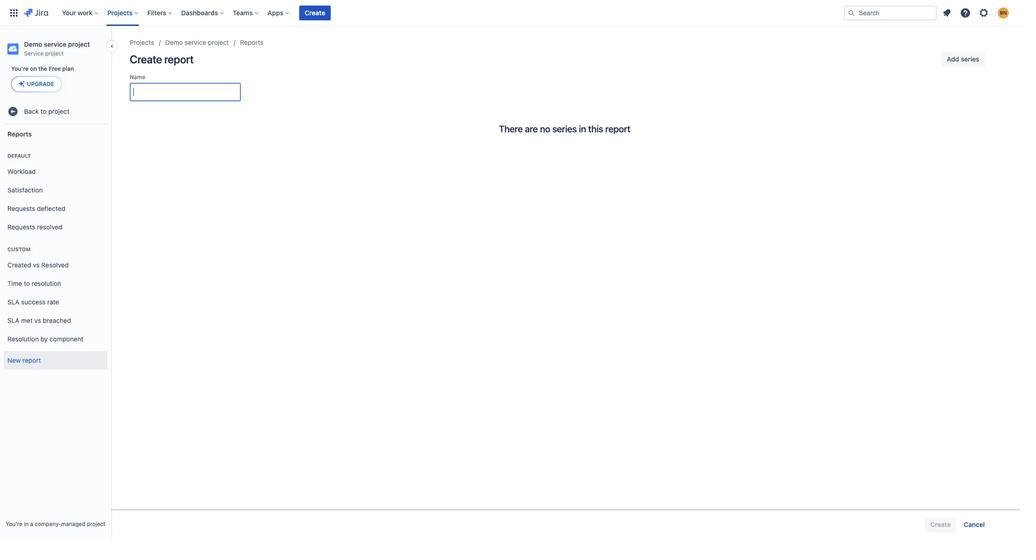 Task type: locate. For each thing, give the bounding box(es) containing it.
1 vertical spatial projects
[[130, 38, 154, 46]]

0 vertical spatial reports
[[240, 38, 263, 46]]

sla down time
[[7, 298, 19, 306]]

projects right work
[[107, 9, 133, 16]]

to for back
[[41, 107, 47, 115]]

resolution
[[7, 335, 39, 343]]

series right the no
[[552, 124, 577, 134]]

demo service project link
[[165, 37, 229, 48]]

0 horizontal spatial reports
[[7, 130, 32, 138]]

requests for requests resolved
[[7, 223, 35, 231]]

demo service project service project
[[24, 40, 90, 57]]

you're
[[11, 65, 29, 72], [6, 521, 22, 528]]

service down dashboards
[[185, 38, 206, 46]]

custom group
[[4, 237, 107, 352]]

component
[[50, 335, 83, 343]]

satisfaction link
[[4, 181, 107, 200]]

project
[[208, 38, 229, 46], [68, 40, 90, 48], [45, 50, 64, 57], [48, 107, 69, 115], [87, 521, 105, 528]]

create right apps popup button
[[305, 9, 325, 16]]

in left a
[[24, 521, 29, 528]]

1 horizontal spatial demo
[[165, 38, 183, 46]]

breached
[[43, 317, 71, 325]]

projects for projects 'link'
[[130, 38, 154, 46]]

0 vertical spatial to
[[41, 107, 47, 115]]

primary element
[[6, 0, 844, 26]]

reports link
[[240, 37, 263, 48]]

service inside demo service project service project
[[44, 40, 66, 48]]

requests deflected link
[[4, 200, 107, 218]]

1 sla from the top
[[7, 298, 19, 306]]

add
[[947, 55, 959, 63]]

vs right created
[[33, 261, 40, 269]]

service
[[24, 50, 44, 57]]

projects button
[[105, 5, 142, 20]]

custom
[[7, 247, 31, 253]]

to inside "link"
[[41, 107, 47, 115]]

0 horizontal spatial create
[[130, 53, 162, 66]]

new
[[7, 357, 21, 364]]

1 horizontal spatial report
[[164, 53, 194, 66]]

1 horizontal spatial in
[[579, 124, 586, 134]]

1 vertical spatial sla
[[7, 317, 19, 325]]

0 horizontal spatial to
[[24, 280, 30, 288]]

2 horizontal spatial report
[[605, 124, 630, 134]]

sla
[[7, 298, 19, 306], [7, 317, 19, 325]]

rate
[[47, 298, 59, 306]]

report inside group
[[22, 357, 41, 364]]

in
[[579, 124, 586, 134], [24, 521, 29, 528]]

0 horizontal spatial demo
[[24, 40, 42, 48]]

created vs resolved
[[7, 261, 69, 269]]

1 vertical spatial create
[[130, 53, 162, 66]]

project left reports link
[[208, 38, 229, 46]]

projects
[[107, 9, 133, 16], [130, 38, 154, 46]]

1 horizontal spatial to
[[41, 107, 47, 115]]

2 sla from the top
[[7, 317, 19, 325]]

reports
[[240, 38, 263, 46], [7, 130, 32, 138]]

0 horizontal spatial series
[[552, 124, 577, 134]]

search image
[[848, 9, 855, 16]]

in left this
[[579, 124, 586, 134]]

demo up create report
[[165, 38, 183, 46]]

Name field
[[131, 84, 240, 101]]

series right add
[[961, 55, 979, 63]]

projects link
[[130, 37, 154, 48]]

sla for sla success rate
[[7, 298, 19, 306]]

vs
[[33, 261, 40, 269], [34, 317, 41, 325]]

1 vertical spatial requests
[[7, 223, 35, 231]]

report down demo service project link
[[164, 53, 194, 66]]

time to resolution link
[[4, 275, 107, 293]]

reports down teams dropdown button
[[240, 38, 263, 46]]

back to project link
[[4, 102, 107, 121]]

0 vertical spatial projects
[[107, 9, 133, 16]]

jira image
[[24, 7, 48, 18], [24, 7, 48, 18]]

report right this
[[605, 124, 630, 134]]

resolution by component link
[[4, 330, 107, 349]]

new report
[[7, 357, 41, 364]]

projects up create report
[[130, 38, 154, 46]]

workload link
[[4, 163, 107, 181]]

1 horizontal spatial reports
[[240, 38, 263, 46]]

report right new
[[22, 357, 41, 364]]

add series button
[[941, 52, 985, 67]]

to right time
[[24, 280, 30, 288]]

work
[[78, 9, 93, 16]]

project right back
[[48, 107, 69, 115]]

1 vertical spatial to
[[24, 280, 30, 288]]

demo up service
[[24, 40, 42, 48]]

1 vertical spatial you're
[[6, 521, 22, 528]]

demo service project
[[165, 38, 229, 46]]

Search field
[[844, 5, 937, 20]]

your profile and settings image
[[998, 7, 1009, 18]]

satisfaction
[[7, 186, 43, 194]]

1 vertical spatial reports
[[7, 130, 32, 138]]

requests resolved link
[[4, 218, 107, 237]]

no
[[540, 124, 550, 134]]

report
[[164, 53, 194, 66], [605, 124, 630, 134], [22, 357, 41, 364]]

service
[[185, 38, 206, 46], [44, 40, 66, 48]]

banner
[[0, 0, 1020, 26]]

managed
[[61, 521, 85, 528]]

free
[[49, 65, 61, 72]]

1 horizontal spatial service
[[185, 38, 206, 46]]

create down projects 'link'
[[130, 53, 162, 66]]

to right back
[[41, 107, 47, 115]]

company-
[[35, 521, 61, 528]]

create report
[[130, 53, 194, 66]]

vs right the "met"
[[34, 317, 41, 325]]

2 requests from the top
[[7, 223, 35, 231]]

0 vertical spatial vs
[[33, 261, 40, 269]]

1 horizontal spatial series
[[961, 55, 979, 63]]

0 vertical spatial series
[[961, 55, 979, 63]]

1 requests from the top
[[7, 205, 35, 213]]

create for create report
[[130, 53, 162, 66]]

0 vertical spatial report
[[164, 53, 194, 66]]

default group
[[4, 143, 107, 240]]

0 vertical spatial sla
[[7, 298, 19, 306]]

you're on the free plan
[[11, 65, 74, 72]]

series
[[961, 55, 979, 63], [552, 124, 577, 134]]

project right managed
[[87, 521, 105, 528]]

reports up 'default'
[[7, 130, 32, 138]]

0 vertical spatial you're
[[11, 65, 29, 72]]

requests resolved
[[7, 223, 62, 231]]

demo
[[165, 38, 183, 46], [24, 40, 42, 48]]

plan
[[62, 65, 74, 72]]

0 horizontal spatial service
[[44, 40, 66, 48]]

0 vertical spatial requests
[[7, 205, 35, 213]]

demo inside demo service project service project
[[24, 40, 42, 48]]

create button
[[299, 5, 331, 20]]

you're for you're on the free plan
[[11, 65, 29, 72]]

requests up custom
[[7, 223, 35, 231]]

dashboards
[[181, 9, 218, 16]]

create
[[305, 9, 325, 16], [130, 53, 162, 66]]

resolved
[[37, 223, 62, 231]]

projects inside popup button
[[107, 9, 133, 16]]

2 vertical spatial report
[[22, 357, 41, 364]]

project for back to project
[[48, 107, 69, 115]]

create inside button
[[305, 9, 325, 16]]

filters
[[147, 9, 166, 16]]

0 horizontal spatial in
[[24, 521, 29, 528]]

filters button
[[145, 5, 176, 20]]

sla left the "met"
[[7, 317, 19, 325]]

requests down satisfaction
[[7, 205, 35, 213]]

you're left the on
[[11, 65, 29, 72]]

notifications image
[[941, 7, 952, 18]]

project up "plan"
[[68, 40, 90, 48]]

project inside "link"
[[48, 107, 69, 115]]

service up "free" on the top of the page
[[44, 40, 66, 48]]

to inside group
[[24, 280, 30, 288]]

0 vertical spatial create
[[305, 9, 325, 16]]

you're left a
[[6, 521, 22, 528]]

requests
[[7, 205, 35, 213], [7, 223, 35, 231]]

teams button
[[230, 5, 262, 20]]

by
[[41, 335, 48, 343]]

0 horizontal spatial report
[[22, 357, 41, 364]]

new report group
[[4, 349, 107, 373]]

to
[[41, 107, 47, 115], [24, 280, 30, 288]]

cancel
[[964, 521, 985, 529]]

are
[[525, 124, 538, 134]]

1 horizontal spatial create
[[305, 9, 325, 16]]



Task type: describe. For each thing, give the bounding box(es) containing it.
name
[[130, 74, 145, 81]]

sla for sla met vs breached
[[7, 317, 19, 325]]

resolution
[[32, 280, 61, 288]]

resolution by component
[[7, 335, 83, 343]]

there are no series in this report
[[499, 124, 630, 134]]

settings image
[[978, 7, 989, 18]]

your work button
[[59, 5, 102, 20]]

1 vertical spatial report
[[605, 124, 630, 134]]

apps
[[268, 9, 283, 16]]

1 vertical spatial in
[[24, 521, 29, 528]]

success
[[21, 298, 46, 306]]

your work
[[62, 9, 93, 16]]

projects for projects popup button
[[107, 9, 133, 16]]

on
[[30, 65, 37, 72]]

to for time
[[24, 280, 30, 288]]

demo for demo service project
[[165, 38, 183, 46]]

you're for you're in a company-managed project
[[6, 521, 22, 528]]

upgrade
[[27, 81, 54, 88]]

created vs resolved link
[[4, 256, 107, 275]]

back
[[24, 107, 39, 115]]

demo for demo service project service project
[[24, 40, 42, 48]]

project up "free" on the top of the page
[[45, 50, 64, 57]]

there
[[499, 124, 523, 134]]

time
[[7, 280, 22, 288]]

sla success rate link
[[4, 293, 107, 312]]

requests for requests deflected
[[7, 205, 35, 213]]

default
[[7, 153, 31, 159]]

service for demo service project service project
[[44, 40, 66, 48]]

the
[[38, 65, 47, 72]]

project for demo service project
[[208, 38, 229, 46]]

sla success rate
[[7, 298, 59, 306]]

requests deflected
[[7, 205, 65, 213]]

created
[[7, 261, 31, 269]]

met
[[21, 317, 33, 325]]

you're in a company-managed project
[[6, 521, 105, 528]]

1 vertical spatial vs
[[34, 317, 41, 325]]

report for create report
[[164, 53, 194, 66]]

1 vertical spatial series
[[552, 124, 577, 134]]

your
[[62, 9, 76, 16]]

sla met vs breached
[[7, 317, 71, 325]]

report for new report
[[22, 357, 41, 364]]

series inside 'button'
[[961, 55, 979, 63]]

service for demo service project
[[185, 38, 206, 46]]

0 vertical spatial in
[[579, 124, 586, 134]]

teams
[[233, 9, 253, 16]]

project for demo service project service project
[[68, 40, 90, 48]]

apps button
[[265, 5, 293, 20]]

sla met vs breached link
[[4, 312, 107, 330]]

deflected
[[37, 205, 65, 213]]

dashboards button
[[178, 5, 227, 20]]

cancel button
[[958, 518, 990, 533]]

time to resolution
[[7, 280, 61, 288]]

back to project
[[24, 107, 69, 115]]

create for create
[[305, 9, 325, 16]]

resolved
[[41, 261, 69, 269]]

this
[[588, 124, 603, 134]]

new report link
[[4, 352, 107, 370]]

upgrade button
[[12, 77, 61, 92]]

a
[[30, 521, 33, 528]]

appswitcher icon image
[[8, 7, 19, 18]]

workload
[[7, 168, 36, 175]]

add series
[[947, 55, 979, 63]]

help image
[[960, 7, 971, 18]]

banner containing your work
[[0, 0, 1020, 26]]



Task type: vqa. For each thing, say whether or not it's contained in the screenshot.
1
no



